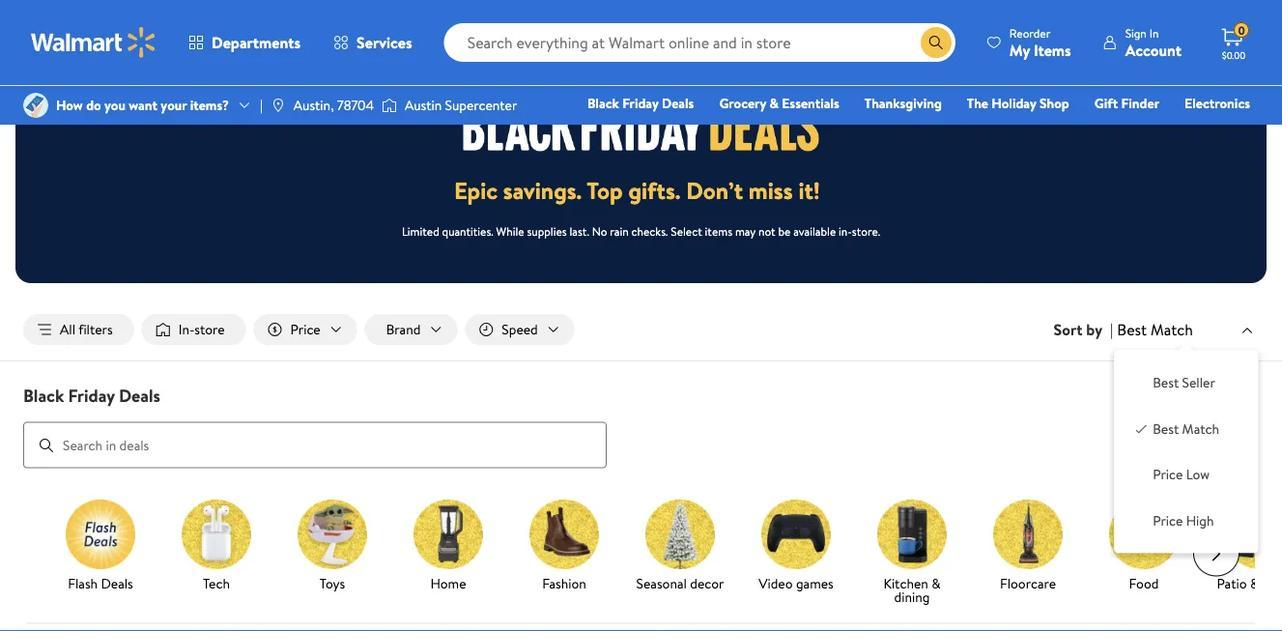 Task type: vqa. For each thing, say whether or not it's contained in the screenshot.
'Sidewall' in the Tire Sidewall Style 'group'
no



Task type: locate. For each thing, give the bounding box(es) containing it.
price left high
[[1154, 511, 1184, 530]]

items?
[[190, 96, 229, 115]]

1 vertical spatial black
[[23, 383, 64, 408]]

& right dining
[[932, 574, 941, 593]]

black inside search field
[[23, 383, 64, 408]]

78704
[[337, 96, 374, 115]]

0 vertical spatial black friday deals
[[588, 94, 695, 113]]

0 vertical spatial deals
[[662, 94, 695, 113]]

1 horizontal spatial black friday deals
[[588, 94, 695, 113]]

0 horizontal spatial black
[[23, 383, 64, 408]]

fashion
[[958, 121, 1003, 140], [542, 574, 587, 593]]

 image right the 78704 at the left of the page
[[382, 96, 397, 115]]

best right "by"
[[1118, 319, 1148, 340]]

0 horizontal spatial fashion
[[542, 574, 587, 593]]

1 vertical spatial shop
[[843, 121, 873, 140]]

friday inside 'black friday deals' search field
[[68, 383, 115, 408]]

price for price low
[[1154, 465, 1184, 484]]

sort
[[1054, 319, 1083, 340]]

epic savings. top gifts. don't miss it!
[[454, 174, 821, 207]]

deals down search search field at the top of the page
[[662, 94, 695, 113]]

black up top
[[588, 94, 620, 113]]

black up search icon
[[23, 383, 64, 408]]

black friday deals down filters
[[23, 383, 161, 408]]

best inside dropdown button
[[1118, 319, 1148, 340]]

gift finder link
[[1086, 93, 1169, 114]]

store.
[[852, 223, 881, 239]]

match inside best match dropdown button
[[1151, 319, 1194, 340]]

speed
[[502, 320, 538, 339]]

best
[[1118, 319, 1148, 340], [1154, 373, 1180, 392], [1154, 419, 1180, 438]]

1 vertical spatial deals
[[119, 383, 161, 408]]

0 horizontal spatial friday
[[68, 383, 115, 408]]

& right grocery
[[770, 94, 779, 113]]

decor
[[691, 574, 725, 593]]

1 horizontal spatial black
[[588, 94, 620, 113]]

match down the seller
[[1183, 419, 1220, 438]]

 image left "austin,"
[[271, 98, 286, 113]]

toy shop link
[[811, 120, 881, 141]]

& for gard
[[1251, 574, 1260, 593]]

walmart black friday deals for days image
[[464, 103, 819, 151]]

0 vertical spatial friday
[[623, 94, 659, 113]]

0 horizontal spatial &
[[770, 94, 779, 113]]

black
[[588, 94, 620, 113], [23, 383, 64, 408]]

1 horizontal spatial shop
[[1040, 94, 1070, 113]]

price right store
[[291, 320, 321, 339]]

seasonal decor link
[[630, 499, 731, 594]]

flash deals image
[[66, 499, 135, 569]]

debit
[[1135, 121, 1168, 140]]

best match up best seller
[[1118, 319, 1194, 340]]

1 vertical spatial black friday deals
[[23, 383, 161, 408]]

0 horizontal spatial home
[[431, 574, 467, 593]]

thanksgiving
[[865, 94, 942, 113]]

the holiday shop link
[[959, 93, 1079, 114]]

reorder
[[1010, 25, 1051, 41]]

home down thanksgiving
[[898, 121, 933, 140]]

essentials
[[782, 94, 840, 113]]

fashion down shop fashion image
[[542, 574, 587, 593]]

toys
[[320, 574, 345, 593]]

2 horizontal spatial &
[[1251, 574, 1260, 593]]

0 vertical spatial best match
[[1118, 319, 1194, 340]]

flash deals
[[68, 574, 133, 593]]

1 vertical spatial |
[[1111, 319, 1114, 340]]

0 vertical spatial best
[[1118, 319, 1148, 340]]

want
[[129, 96, 158, 115]]

sign in account
[[1126, 25, 1182, 60]]

Black Friday Deals search field
[[0, 383, 1283, 468]]

shop floorcare image
[[994, 499, 1063, 569]]

 image left how
[[23, 93, 48, 118]]

1 vertical spatial match
[[1183, 419, 1220, 438]]

1 vertical spatial home link
[[398, 499, 499, 594]]

gift finder
[[1095, 94, 1160, 113]]

1 horizontal spatial &
[[932, 574, 941, 593]]

2 horizontal spatial  image
[[382, 96, 397, 115]]

Search search field
[[444, 23, 956, 62]]

shop inside electronics toy shop
[[843, 121, 873, 140]]

2 vertical spatial deals
[[101, 574, 133, 593]]

best left the seller
[[1154, 373, 1180, 392]]

walmart image
[[31, 27, 157, 58]]

shop right the toy
[[843, 121, 873, 140]]

one
[[1103, 121, 1132, 140]]

tech
[[203, 574, 230, 593]]

1 vertical spatial friday
[[68, 383, 115, 408]]

2 vertical spatial price
[[1154, 511, 1184, 530]]

1 horizontal spatial |
[[1111, 319, 1114, 340]]

0 vertical spatial fashion link
[[950, 120, 1012, 141]]

0 horizontal spatial shop
[[843, 121, 873, 140]]

by
[[1087, 319, 1103, 340]]

account
[[1126, 39, 1182, 60]]

best match
[[1118, 319, 1194, 340], [1154, 419, 1220, 438]]

0 vertical spatial shop
[[1040, 94, 1070, 113]]

friday
[[623, 94, 659, 113], [68, 383, 115, 408]]

0 horizontal spatial fashion link
[[514, 499, 615, 594]]

 image
[[23, 93, 48, 118], [382, 96, 397, 115], [271, 98, 286, 113]]

high
[[1187, 511, 1215, 530]]

video games
[[759, 574, 834, 593]]

1 vertical spatial fashion
[[542, 574, 587, 593]]

0 horizontal spatial black friday deals
[[23, 383, 161, 408]]

black friday deals inside search field
[[23, 383, 161, 408]]

option group
[[1130, 366, 1243, 538]]

0
[[1239, 22, 1246, 38]]

be
[[779, 223, 791, 239]]

my
[[1010, 39, 1031, 60]]

$0.00
[[1223, 48, 1246, 61]]

 image for how do you want your items?
[[23, 93, 48, 118]]

kitchen & dining link
[[862, 499, 963, 608]]

patio
[[1218, 574, 1248, 593]]

walmart+ link
[[1185, 120, 1260, 141]]

deals down in-store 'button'
[[119, 383, 161, 408]]

fashion down the
[[958, 121, 1003, 140]]

black friday deals
[[588, 94, 695, 113], [23, 383, 161, 408]]

speed button
[[465, 314, 575, 345]]

0 horizontal spatial  image
[[23, 93, 48, 118]]

price left the low on the bottom right of page
[[1154, 465, 1184, 484]]

0 horizontal spatial |
[[260, 96, 263, 115]]

deals
[[662, 94, 695, 113], [119, 383, 161, 408], [101, 574, 133, 593]]

grocery
[[720, 94, 767, 113]]

home link
[[889, 120, 942, 141], [398, 499, 499, 594]]

0 vertical spatial match
[[1151, 319, 1194, 340]]

best match right best match option
[[1154, 419, 1220, 438]]

gifts.
[[629, 174, 681, 207]]

0 vertical spatial black
[[588, 94, 620, 113]]

& inside kitchen & dining
[[932, 574, 941, 593]]

black friday deals down search search field at the top of the page
[[588, 94, 695, 113]]

1 horizontal spatial  image
[[271, 98, 286, 113]]

best seller
[[1154, 373, 1216, 392]]

1 vertical spatial price
[[1154, 465, 1184, 484]]

1 horizontal spatial fashion
[[958, 121, 1003, 140]]

Walmart Site-Wide search field
[[444, 23, 956, 62]]

toy
[[820, 121, 840, 140]]

deals inside search field
[[119, 383, 161, 408]]

home down shop home image
[[431, 574, 467, 593]]

deals right flash
[[101, 574, 133, 593]]

best match button
[[1114, 317, 1260, 342]]

best right best match option
[[1154, 419, 1180, 438]]

| right "by"
[[1111, 319, 1114, 340]]

1 vertical spatial home
[[431, 574, 467, 593]]

shop
[[1040, 94, 1070, 113], [843, 121, 873, 140]]

friday down filters
[[68, 383, 115, 408]]

| right items?
[[260, 96, 263, 115]]

food link
[[1094, 499, 1195, 594]]

savings.
[[504, 174, 582, 207]]

0 vertical spatial |
[[260, 96, 263, 115]]

store
[[195, 320, 225, 339]]

&
[[770, 94, 779, 113], [932, 574, 941, 593], [1251, 574, 1260, 593]]

no
[[592, 223, 607, 239]]

friday down search search field at the top of the page
[[623, 94, 659, 113]]

Best Match radio
[[1134, 419, 1150, 435]]

home
[[898, 121, 933, 140], [431, 574, 467, 593]]

registry
[[1028, 121, 1078, 140]]

|
[[260, 96, 263, 115], [1111, 319, 1114, 340]]

walmart+
[[1193, 121, 1251, 140]]

0 vertical spatial home link
[[889, 120, 942, 141]]

black friday deals link
[[579, 93, 703, 114]]

match up best seller
[[1151, 319, 1194, 340]]

video games link
[[746, 499, 847, 594]]

1 vertical spatial fashion link
[[514, 499, 615, 594]]

items
[[1034, 39, 1072, 60]]

video
[[759, 574, 793, 593]]

electronics
[[1185, 94, 1251, 113]]

price inside dropdown button
[[291, 320, 321, 339]]

1 horizontal spatial home
[[898, 121, 933, 140]]

shop up registry
[[1040, 94, 1070, 113]]

0 vertical spatial price
[[291, 320, 321, 339]]

& left gard
[[1251, 574, 1260, 593]]

 image for austin, 78704
[[271, 98, 286, 113]]

fashion link
[[950, 120, 1012, 141], [514, 499, 615, 594]]

1 horizontal spatial friday
[[623, 94, 659, 113]]



Task type: describe. For each thing, give the bounding box(es) containing it.
departments button
[[172, 19, 317, 66]]

services
[[357, 32, 412, 53]]

limited
[[402, 223, 440, 239]]

departments
[[212, 32, 301, 53]]

kitchen & dining
[[884, 574, 941, 606]]

one debit link
[[1094, 120, 1177, 141]]

the holiday shop
[[968, 94, 1070, 113]]

price low
[[1154, 465, 1210, 484]]

next slide for chipmodulewithimages list image
[[1194, 530, 1240, 577]]

& for dining
[[932, 574, 941, 593]]

how do you want your items?
[[56, 96, 229, 115]]

sign
[[1126, 25, 1147, 41]]

shop for toy
[[843, 121, 873, 140]]

0 vertical spatial fashion
[[958, 121, 1003, 140]]

shop seasonal image
[[646, 499, 715, 569]]

the
[[968, 94, 989, 113]]

dining
[[895, 587, 930, 606]]

option group containing best seller
[[1130, 366, 1243, 538]]

your
[[161, 96, 187, 115]]

all
[[60, 320, 75, 339]]

electronics link
[[1177, 93, 1260, 114]]

shop video games image
[[762, 499, 831, 569]]

kitchen
[[884, 574, 929, 593]]

electronics toy shop
[[820, 94, 1251, 140]]

while
[[496, 223, 525, 239]]

available
[[794, 223, 836, 239]]

shop kitchen & dining image
[[878, 499, 947, 569]]

flash
[[68, 574, 98, 593]]

 image for austin supercenter
[[382, 96, 397, 115]]

thanksgiving link
[[856, 93, 951, 114]]

you
[[104, 96, 126, 115]]

search icon image
[[929, 35, 944, 50]]

search image
[[39, 438, 54, 453]]

friday inside 'black friday deals' link
[[623, 94, 659, 113]]

austin
[[405, 96, 442, 115]]

miss
[[749, 174, 793, 207]]

it!
[[799, 174, 821, 207]]

shop home image
[[414, 499, 483, 569]]

how
[[56, 96, 83, 115]]

sponsored
[[1187, 8, 1240, 25]]

in-store
[[179, 320, 225, 339]]

shop patio & garden image
[[1226, 499, 1283, 569]]

filters
[[78, 320, 113, 339]]

toys link
[[282, 499, 383, 594]]

low
[[1187, 465, 1210, 484]]

in-store button
[[142, 314, 246, 345]]

patio & gard link
[[1210, 499, 1283, 594]]

price button
[[254, 314, 357, 345]]

shop fashion image
[[530, 499, 599, 569]]

price high
[[1154, 511, 1215, 530]]

all filters button
[[23, 314, 134, 345]]

shop toys image
[[298, 499, 367, 569]]

austin, 78704
[[294, 96, 374, 115]]

floorcare link
[[978, 499, 1079, 594]]

epic
[[454, 174, 498, 207]]

price for price
[[291, 320, 321, 339]]

brand button
[[365, 314, 458, 345]]

may
[[736, 223, 756, 239]]

all filters
[[60, 320, 113, 339]]

seller
[[1183, 373, 1216, 392]]

quantities.
[[442, 223, 494, 239]]

top
[[587, 174, 623, 207]]

seasonal
[[637, 574, 687, 593]]

services button
[[317, 19, 429, 66]]

0 horizontal spatial home link
[[398, 499, 499, 594]]

Search in deals search field
[[23, 422, 607, 468]]

1 horizontal spatial fashion link
[[950, 120, 1012, 141]]

best match inside dropdown button
[[1118, 319, 1194, 340]]

in-
[[179, 320, 195, 339]]

floorcare
[[1001, 574, 1057, 593]]

items
[[705, 223, 733, 239]]

one debit
[[1103, 121, 1168, 140]]

supplies
[[527, 223, 567, 239]]

price for price high
[[1154, 511, 1184, 530]]

finder
[[1122, 94, 1160, 113]]

do
[[86, 96, 101, 115]]

1 vertical spatial best match
[[1154, 419, 1220, 438]]

shop food image
[[1110, 499, 1179, 569]]

not
[[759, 223, 776, 239]]

grocery & essentials
[[720, 94, 840, 113]]

1 horizontal spatial home link
[[889, 120, 942, 141]]

sort and filter section element
[[0, 299, 1283, 361]]

| inside sort and filter section element
[[1111, 319, 1114, 340]]

& for essentials
[[770, 94, 779, 113]]

shop tech image
[[182, 499, 251, 569]]

select
[[671, 223, 703, 239]]

gard
[[1263, 574, 1283, 593]]

in-
[[839, 223, 852, 239]]

grocery & essentials link
[[711, 93, 849, 114]]

shop for holiday
[[1040, 94, 1070, 113]]

tech link
[[166, 499, 267, 594]]

flash deals link
[[50, 499, 151, 594]]

brand
[[386, 320, 421, 339]]

holiday
[[992, 94, 1037, 113]]

limited quantities. while supplies last. no rain checks. select items may not be available in-store.
[[402, 223, 881, 239]]

0 vertical spatial home
[[898, 121, 933, 140]]

registry link
[[1020, 120, 1086, 141]]

games
[[797, 574, 834, 593]]

gift
[[1095, 94, 1119, 113]]

food
[[1130, 574, 1160, 593]]

don't
[[687, 174, 744, 207]]

2 vertical spatial best
[[1154, 419, 1180, 438]]

match inside option group
[[1183, 419, 1220, 438]]

1 vertical spatial best
[[1154, 373, 1180, 392]]



